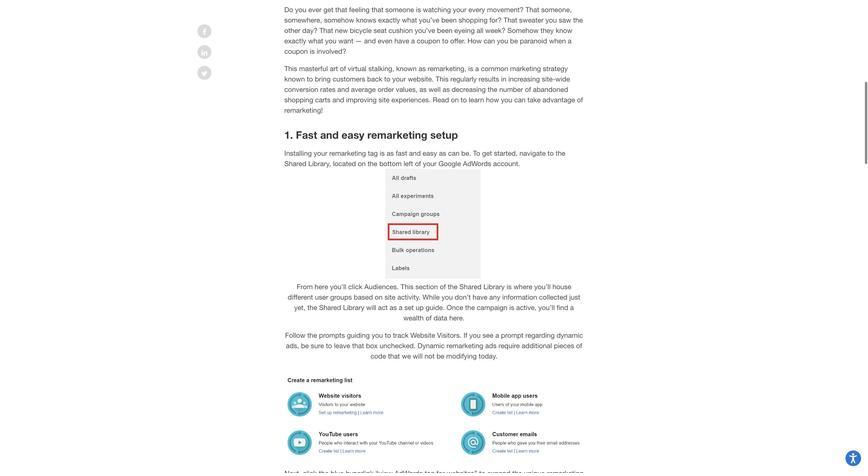 Task type: locate. For each thing, give the bounding box(es) containing it.
that
[[336, 6, 348, 14], [372, 6, 384, 14], [352, 342, 364, 350], [388, 352, 400, 360]]

your left every
[[453, 6, 467, 14]]

1 horizontal spatial library
[[484, 283, 505, 291]]

site
[[379, 96, 390, 104], [385, 293, 396, 301]]

you right if
[[470, 331, 481, 339]]

1 vertical spatial be
[[301, 342, 309, 350]]

visitors.
[[437, 331, 462, 339]]

coupon down other
[[285, 47, 308, 55]]

1 vertical spatial remarketing
[[330, 149, 366, 157]]

2 vertical spatial on
[[375, 293, 383, 301]]

somewhere,
[[285, 16, 322, 24]]

0 vertical spatial this
[[285, 65, 297, 73]]

prompt
[[501, 331, 524, 339]]

what down day?
[[308, 37, 324, 45]]

is inside this masterful art of virtual stalking, known as remarketing, is a common marketing strategy known to bring customers back to your website. this regularly results in increasing site-wide conversion rates and average order values, as well as decreasing the number of abandoned shopping carts and improving site experiences. read on to learn how you can take advantage of remarketing!
[[469, 65, 474, 73]]

is
[[416, 6, 421, 14], [310, 47, 315, 55], [469, 65, 474, 73], [380, 149, 385, 157], [507, 283, 512, 291], [510, 303, 515, 311]]

shopping down conversion
[[285, 96, 314, 104]]

a down know
[[568, 37, 572, 45]]

1 vertical spatial can
[[515, 96, 526, 104]]

twitter image
[[201, 70, 208, 77]]

0 vertical spatial library
[[484, 283, 505, 291]]

a right see
[[496, 331, 500, 339]]

1 horizontal spatial shopping
[[459, 16, 488, 24]]

easy down setup
[[423, 149, 437, 157]]

0 horizontal spatial coupon
[[285, 47, 308, 55]]

1 vertical spatial shopping
[[285, 96, 314, 104]]

2 vertical spatial that
[[320, 26, 333, 34]]

shared down the installing at the left top of the page
[[285, 160, 307, 167]]

once
[[447, 303, 464, 311]]

a inside this masterful art of virtual stalking, known as remarketing, is a common marketing strategy known to bring customers back to your website. this regularly results in increasing site-wide conversion rates and average order values, as well as decreasing the number of abandoned shopping carts and improving site experiences. read on to learn how you can take advantage of remarketing!
[[476, 65, 479, 73]]

shared up the 'don't'
[[460, 283, 482, 291]]

someone,
[[542, 6, 572, 14]]

1 horizontal spatial be
[[437, 352, 445, 360]]

your inside this masterful art of virtual stalking, known as remarketing, is a common marketing strategy known to bring customers back to your website. this regularly results in increasing site-wide conversion rates and average order values, as well as decreasing the number of abandoned shopping carts and improving site experiences. read on to learn how you can take advantage of remarketing!
[[393, 75, 406, 83]]

regarding
[[526, 331, 555, 339]]

2 horizontal spatial that
[[526, 6, 540, 14]]

on right read
[[451, 96, 459, 104]]

you up the involved?
[[325, 37, 337, 45]]

want
[[339, 37, 354, 45]]

2 vertical spatial this
[[401, 283, 414, 291]]

and up "left"
[[409, 149, 421, 157]]

you
[[295, 6, 307, 14], [546, 16, 557, 24], [325, 37, 337, 45], [497, 37, 509, 45], [501, 96, 513, 104], [442, 293, 453, 301], [372, 331, 383, 339], [470, 331, 481, 339]]

1 vertical spatial what
[[308, 37, 324, 45]]

will inside from here you'll click audiences. this section of the shared library is where you'll house different user groups based on site activity. while you don't have any information collected just yet, the shared library will act as a set up guide. once the campaign is active, you'll find a wealth of data here.
[[367, 303, 377, 311]]

easy
[[342, 129, 365, 141], [423, 149, 437, 157]]

adwords
[[463, 160, 492, 167]]

be down somehow
[[511, 37, 518, 45]]

box
[[366, 342, 378, 350]]

is left where
[[507, 283, 512, 291]]

remarketing up located
[[330, 149, 366, 157]]

you down week?
[[497, 37, 509, 45]]

to inside do you ever get that feeling that someone is watching your every movement? that someone, somewhere, somehow knows exactly what you've been shopping for? that sweater you saw the other day? that new bicycle seat cushion you've been eyeing all week? somehow they know exactly what you want — and even have a coupon to offer. how can you be paranoid when a coupon is involved?
[[443, 37, 449, 45]]

site down order
[[379, 96, 390, 104]]

common
[[481, 65, 509, 73]]

your
[[453, 6, 467, 14], [393, 75, 406, 83], [314, 149, 328, 157], [423, 160, 437, 167]]

if
[[464, 331, 468, 339]]

as right act
[[390, 303, 397, 311]]

known up website.
[[396, 65, 417, 73]]

will for we
[[413, 352, 423, 360]]

up
[[416, 303, 424, 311]]

on inside from here you'll click audiences. this section of the shared library is where you'll house different user groups based on site activity. while you don't have any information collected just yet, the shared library will act as a set up guide. once the campaign is active, you'll find a wealth of data here.
[[375, 293, 383, 301]]

this down remarketing,
[[436, 75, 449, 83]]

find
[[557, 303, 569, 311]]

be.
[[462, 149, 472, 157]]

the inside this masterful art of virtual stalking, known as remarketing, is a common marketing strategy known to bring customers back to your website. this regularly results in increasing site-wide conversion rates and average order values, as well as decreasing the number of abandoned shopping carts and improving site experiences. read on to learn how you can take advantage of remarketing!
[[488, 85, 498, 93]]

of down dynamic at the right bottom of page
[[577, 342, 583, 350]]

the up how
[[488, 85, 498, 93]]

2 vertical spatial remarketing
[[447, 342, 484, 350]]

1 vertical spatial that
[[504, 16, 518, 24]]

2 horizontal spatial on
[[451, 96, 459, 104]]

0 vertical spatial remarketing
[[368, 129, 428, 141]]

campaign
[[477, 303, 508, 311]]

somehow
[[508, 26, 539, 34]]

order
[[378, 85, 394, 93]]

on inside this masterful art of virtual stalking, known as remarketing, is a common marketing strategy known to bring customers back to your website. this regularly results in increasing site-wide conversion rates and average order values, as well as decreasing the number of abandoned shopping carts and improving site experiences. read on to learn how you can take advantage of remarketing!
[[451, 96, 459, 104]]

will inside follow the prompts guiding you to track website visitors. if you see a prompt regarding dynamic ads, be sure to leave that box unchecked. dynamic remarketing ads require additional pieces of code that we will not be modifying today.
[[413, 352, 423, 360]]

knows
[[356, 16, 377, 24]]

as up website.
[[419, 65, 426, 73]]

2 horizontal spatial shared
[[460, 283, 482, 291]]

can inside installing your remarketing tag is as fast and easy as can be. to get started, navigate to the shared library, located on the bottom left of your google adwords account.
[[449, 149, 460, 157]]

and right "—"
[[364, 37, 376, 45]]

section
[[416, 283, 438, 291]]

shared
[[285, 160, 307, 167], [460, 283, 482, 291], [319, 303, 341, 311]]

0 vertical spatial shared
[[285, 160, 307, 167]]

to down decreasing
[[461, 96, 467, 104]]

exactly up seat
[[379, 16, 400, 24]]

masterful
[[299, 65, 328, 73]]

remarketing inside follow the prompts guiding you to track website visitors. if you see a prompt regarding dynamic ads, be sure to leave that box unchecked. dynamic remarketing ads require additional pieces of code that we will not be modifying today.
[[447, 342, 484, 350]]

0 horizontal spatial will
[[367, 303, 377, 311]]

get inside do you ever get that feeling that someone is watching your every movement? that someone, somewhere, somehow knows exactly what you've been shopping for? that sweater you saw the other day? that new bicycle seat cushion you've been eyeing all week? somehow they know exactly what you want — and even have a coupon to offer. how can you be paranoid when a coupon is involved?
[[324, 6, 334, 14]]

0 horizontal spatial get
[[324, 6, 334, 14]]

be right not
[[437, 352, 445, 360]]

0 horizontal spatial exactly
[[285, 37, 307, 45]]

0 horizontal spatial known
[[285, 75, 305, 83]]

do you ever get that feeling that someone is watching your every movement? that someone, somewhere, somehow knows exactly what you've been shopping for? that sweater you saw the other day? that new bicycle seat cushion you've been eyeing all week? somehow they know exactly what you want — and even have a coupon to offer. how can you be paranoid when a coupon is involved?
[[285, 6, 583, 55]]

remarketing up fast
[[368, 129, 428, 141]]

0 horizontal spatial remarketing
[[330, 149, 366, 157]]

you'll up groups
[[330, 283, 347, 291]]

0 horizontal spatial shopping
[[285, 96, 314, 104]]

1 vertical spatial on
[[358, 160, 366, 167]]

you'll down collected
[[539, 303, 555, 311]]

of inside follow the prompts guiding you to track website visitors. if you see a prompt regarding dynamic ads, be sure to leave that box unchecked. dynamic remarketing ads require additional pieces of code that we will not be modifying today.
[[577, 342, 583, 350]]

easy up located
[[342, 129, 365, 141]]

shared down user
[[319, 303, 341, 311]]

yet,
[[294, 303, 306, 311]]

to right the navigate
[[548, 149, 554, 157]]

the right saw at the right
[[574, 16, 583, 24]]

of right section
[[440, 283, 446, 291]]

this masterful art of virtual stalking, known as remarketing, is a common marketing strategy known to bring customers back to your website. this regularly results in increasing site-wide conversion rates and average order values, as well as decreasing the number of abandoned shopping carts and improving site experiences. read on to learn how you can take advantage of remarketing!
[[285, 65, 584, 114]]

this left 'masterful'
[[285, 65, 297, 73]]

your up library,
[[314, 149, 328, 157]]

you'll up collected
[[535, 283, 551, 291]]

any
[[490, 293, 501, 301]]

you up they
[[546, 16, 557, 24]]

exactly
[[379, 16, 400, 24], [285, 37, 307, 45]]

1 horizontal spatial what
[[402, 16, 417, 24]]

known up conversion
[[285, 75, 305, 83]]

to
[[443, 37, 449, 45], [307, 75, 313, 83], [385, 75, 391, 83], [461, 96, 467, 104], [548, 149, 554, 157], [385, 331, 391, 339], [326, 342, 332, 350]]

sweater
[[520, 16, 544, 24]]

this up activity. at the bottom
[[401, 283, 414, 291]]

1 horizontal spatial remarketing
[[368, 129, 428, 141]]

2 horizontal spatial can
[[515, 96, 526, 104]]

that
[[526, 6, 540, 14], [504, 16, 518, 24], [320, 26, 333, 34]]

0 horizontal spatial shared
[[285, 160, 307, 167]]

where
[[514, 283, 533, 291]]

prompts
[[319, 331, 345, 339]]

be
[[511, 37, 518, 45], [301, 342, 309, 350], [437, 352, 445, 360]]

is right the tag
[[380, 149, 385, 157]]

day?
[[303, 26, 318, 34]]

of right the advantage
[[578, 96, 584, 104]]

that left new
[[320, 26, 333, 34]]

is up regularly
[[469, 65, 474, 73]]

in increasing site-
[[501, 75, 556, 83]]

exactly down other
[[285, 37, 307, 45]]

1 vertical spatial this
[[436, 75, 449, 83]]

you up once
[[442, 293, 453, 301]]

will right we
[[413, 352, 423, 360]]

dynamic
[[418, 342, 445, 350]]

what up the cushion
[[402, 16, 417, 24]]

to left the offer. on the top of page
[[443, 37, 449, 45]]

you up box
[[372, 331, 383, 339]]

0 vertical spatial site
[[379, 96, 390, 104]]

been up the offer. on the top of page
[[437, 26, 453, 34]]

a
[[412, 37, 415, 45], [568, 37, 572, 45], [476, 65, 479, 73], [399, 303, 403, 311], [571, 303, 574, 311], [496, 331, 500, 339]]

have left any
[[473, 293, 488, 301]]

linkedin image
[[202, 49, 208, 56]]

1 vertical spatial exactly
[[285, 37, 307, 45]]

1 vertical spatial will
[[413, 352, 423, 360]]

collected
[[540, 293, 568, 301]]

pieces
[[554, 342, 575, 350]]

as up google
[[439, 149, 447, 157]]

0 vertical spatial will
[[367, 303, 377, 311]]

while
[[423, 293, 440, 301]]

week?
[[486, 26, 506, 34]]

library down based
[[343, 303, 365, 311]]

that up sweater on the right top of page
[[526, 6, 540, 14]]

can up google
[[449, 149, 460, 157]]

on down audiences.
[[375, 293, 383, 301]]

0 horizontal spatial have
[[395, 37, 410, 45]]

modifying
[[447, 352, 477, 360]]

have inside do you ever get that feeling that someone is watching your every movement? that someone, somewhere, somehow knows exactly what you've been shopping for? that sweater you saw the other day? that new bicycle seat cushion you've been eyeing all week? somehow they know exactly what you want — and even have a coupon to offer. how can you be paranoid when a coupon is involved?
[[395, 37, 410, 45]]

0 vertical spatial known
[[396, 65, 417, 73]]

have
[[395, 37, 410, 45], [473, 293, 488, 301]]

as
[[419, 65, 426, 73], [420, 85, 427, 93], [443, 85, 450, 93], [387, 149, 394, 157], [439, 149, 447, 157], [390, 303, 397, 311]]

0 vertical spatial be
[[511, 37, 518, 45]]

2 horizontal spatial remarketing
[[447, 342, 484, 350]]

1 horizontal spatial known
[[396, 65, 417, 73]]

shopping down every
[[459, 16, 488, 24]]

setup
[[431, 129, 458, 141]]

on right located
[[358, 160, 366, 167]]

get inside installing your remarketing tag is as fast and easy as can be. to get started, navigate to the shared library, located on the bottom left of your google adwords account.
[[483, 149, 492, 157]]

1 vertical spatial known
[[285, 75, 305, 83]]

the down the tag
[[368, 160, 378, 167]]

0 horizontal spatial can
[[449, 149, 460, 157]]

known
[[396, 65, 417, 73], [285, 75, 305, 83]]

site inside this masterful art of virtual stalking, known as remarketing, is a common marketing strategy known to bring customers back to your website. this regularly results in increasing site-wide conversion rates and average order values, as well as decreasing the number of abandoned shopping carts and improving site experiences. read on to learn how you can take advantage of remarketing!
[[379, 96, 390, 104]]

1 horizontal spatial shared
[[319, 303, 341, 311]]

act
[[378, 303, 388, 311]]

1 horizontal spatial will
[[413, 352, 423, 360]]

2 horizontal spatial be
[[511, 37, 518, 45]]

1 vertical spatial easy
[[423, 149, 437, 157]]

1 vertical spatial been
[[437, 26, 453, 34]]

strategy
[[543, 65, 568, 73]]

library
[[484, 283, 505, 291], [343, 303, 365, 311]]

coupon
[[417, 37, 441, 45], [285, 47, 308, 55]]

you inside this masterful art of virtual stalking, known as remarketing, is a common marketing strategy known to bring customers back to your website. this regularly results in increasing site-wide conversion rates and average order values, as well as decreasing the number of abandoned shopping carts and improving site experiences. read on to learn how you can take advantage of remarketing!
[[501, 96, 513, 104]]

1 horizontal spatial have
[[473, 293, 488, 301]]

of right "left"
[[415, 160, 421, 167]]

a up results
[[476, 65, 479, 73]]

1 horizontal spatial on
[[375, 293, 383, 301]]

1 vertical spatial have
[[473, 293, 488, 301]]

can down the number
[[515, 96, 526, 104]]

your up the values,
[[393, 75, 406, 83]]

1 horizontal spatial this
[[401, 283, 414, 291]]

0 vertical spatial on
[[451, 96, 459, 104]]

you up somewhere,
[[295, 6, 307, 14]]

0 vertical spatial exactly
[[379, 16, 400, 24]]

get right ever
[[324, 6, 334, 14]]

1 horizontal spatial can
[[484, 37, 495, 45]]

0 horizontal spatial on
[[358, 160, 366, 167]]

remarketing down if
[[447, 342, 484, 350]]

you down the number
[[501, 96, 513, 104]]

been
[[442, 16, 457, 24], [437, 26, 453, 34]]

on
[[451, 96, 459, 104], [358, 160, 366, 167], [375, 293, 383, 301]]

1 vertical spatial site
[[385, 293, 396, 301]]

from here you'll click audiences. this section of the shared library is where you'll house different user groups based on site activity. while you don't have any information collected just yet, the shared library will act as a set up guide. once the campaign is active, you'll find a wealth of data here.
[[288, 283, 581, 322]]

0 vertical spatial get
[[324, 6, 334, 14]]

0 vertical spatial shopping
[[459, 16, 488, 24]]

site inside from here you'll click audiences. this section of the shared library is where you'll house different user groups based on site activity. while you don't have any information collected just yet, the shared library will act as a set up guide. once the campaign is active, you'll find a wealth of data here.
[[385, 293, 396, 301]]

2 vertical spatial can
[[449, 149, 460, 157]]

0 vertical spatial coupon
[[417, 37, 441, 45]]

facebook image
[[203, 28, 207, 35]]

site up act
[[385, 293, 396, 301]]

that down the 'movement?'
[[504, 16, 518, 24]]

additional
[[522, 342, 553, 350]]

0 horizontal spatial library
[[343, 303, 365, 311]]

have down the cushion
[[395, 37, 410, 45]]

remarketing2 image
[[285, 368, 584, 465]]

art
[[330, 65, 338, 73]]

0 vertical spatial have
[[395, 37, 410, 45]]

wide
[[556, 75, 571, 83]]

1 vertical spatial get
[[483, 149, 492, 157]]

of inside installing your remarketing tag is as fast and easy as can be. to get started, navigate to the shared library, located on the bottom left of your google adwords account.
[[415, 160, 421, 167]]

1 horizontal spatial easy
[[423, 149, 437, 157]]

be inside do you ever get that feeling that someone is watching your every movement? that someone, somewhere, somehow knows exactly what you've been shopping for? that sweater you saw the other day? that new bicycle seat cushion you've been eyeing all week? somehow they know exactly what you want — and even have a coupon to offer. how can you be paranoid when a coupon is involved?
[[511, 37, 518, 45]]

get
[[324, 6, 334, 14], [483, 149, 492, 157]]

1 horizontal spatial coupon
[[417, 37, 441, 45]]

the
[[574, 16, 583, 24], [488, 85, 498, 93], [556, 149, 566, 157], [368, 160, 378, 167], [448, 283, 458, 291], [308, 303, 317, 311], [466, 303, 475, 311], [308, 331, 317, 339]]

get right the to
[[483, 149, 492, 157]]

library up any
[[484, 283, 505, 291]]

do
[[285, 6, 293, 14]]

started,
[[494, 149, 518, 157]]

0 horizontal spatial easy
[[342, 129, 365, 141]]

0 vertical spatial easy
[[342, 129, 365, 141]]

can down week?
[[484, 37, 495, 45]]

website.
[[408, 75, 434, 83]]

fast
[[396, 149, 408, 157]]

your inside do you ever get that feeling that someone is watching your every movement? that someone, somewhere, somehow knows exactly what you've been shopping for? that sweater you saw the other day? that new bicycle seat cushion you've been eyeing all week? somehow they know exactly what you want — and even have a coupon to offer. how can you be paranoid when a coupon is involved?
[[453, 6, 467, 14]]

1 horizontal spatial get
[[483, 149, 492, 157]]

that down unchecked.
[[388, 352, 400, 360]]

0 vertical spatial can
[[484, 37, 495, 45]]



Task type: describe. For each thing, give the bounding box(es) containing it.
and inside installing your remarketing tag is as fast and easy as can be. to get started, navigate to the shared library, located on the bottom left of your google adwords account.
[[409, 149, 421, 157]]

0 vertical spatial that
[[526, 6, 540, 14]]

bicycle
[[350, 26, 372, 34]]

the up the 'don't'
[[448, 283, 458, 291]]

shopping inside do you ever get that feeling that someone is watching your every movement? that someone, somewhere, somehow knows exactly what you've been shopping for? that sweater you saw the other day? that new bicycle seat cushion you've been eyeing all week? somehow they know exactly what you want — and even have a coupon to offer. how can you be paranoid when a coupon is involved?
[[459, 16, 488, 24]]

guiding
[[347, 331, 370, 339]]

a down the cushion
[[412, 37, 415, 45]]

as inside from here you'll click audiences. this section of the shared library is where you'll house different user groups based on site activity. while you don't have any information collected just yet, the shared library will act as a set up guide. once the campaign is active, you'll find a wealth of data here.
[[390, 303, 397, 311]]

remarketing,
[[428, 65, 467, 73]]

of left data
[[426, 314, 432, 322]]

dynamic
[[557, 331, 583, 339]]

follow the prompts guiding you to track website visitors. if you see a prompt regarding dynamic ads, be sure to leave that box unchecked. dynamic remarketing ads require additional pieces of code that we will not be modifying today.
[[285, 331, 583, 360]]

ever
[[309, 6, 322, 14]]

values,
[[396, 85, 418, 93]]

well
[[429, 85, 441, 93]]

0 horizontal spatial that
[[320, 26, 333, 34]]

tag
[[368, 149, 378, 157]]

installing your remarketing tag is as fast and easy as can be. to get started, navigate to the shared library, located on the bottom left of your google adwords account.
[[285, 149, 566, 167]]

1 vertical spatial library
[[343, 303, 365, 311]]

1 horizontal spatial exactly
[[379, 16, 400, 24]]

track
[[393, 331, 409, 339]]

have inside from here you'll click audiences. this section of the shared library is where you'll house different user groups based on site activity. while you don't have any information collected just yet, the shared library will act as a set up guide. once the campaign is active, you'll find a wealth of data here.
[[473, 293, 488, 301]]

paranoid
[[520, 37, 548, 45]]

here
[[315, 283, 328, 291]]

customers
[[333, 75, 366, 83]]

take
[[528, 96, 541, 104]]

a inside follow the prompts guiding you to track website visitors. if you see a prompt regarding dynamic ads, be sure to leave that box unchecked. dynamic remarketing ads require additional pieces of code that we will not be modifying today.
[[496, 331, 500, 339]]

left
[[404, 160, 413, 167]]

—
[[356, 37, 363, 45]]

today.
[[479, 352, 498, 360]]

active,
[[517, 303, 537, 311]]

rates
[[320, 85, 336, 93]]

account.
[[494, 160, 521, 167]]

from
[[297, 283, 313, 291]]

even
[[378, 37, 393, 45]]

the right the navigate
[[556, 149, 566, 157]]

0 horizontal spatial be
[[301, 342, 309, 350]]

installing
[[285, 149, 312, 157]]

see
[[483, 331, 494, 339]]

experiences.
[[392, 96, 431, 104]]

and right the fast
[[320, 129, 339, 141]]

virtual
[[348, 65, 367, 73]]

not
[[425, 352, 435, 360]]

user
[[315, 293, 329, 301]]

navigate
[[520, 149, 546, 157]]

stalking,
[[369, 65, 395, 73]]

you inside from here you'll click audiences. this section of the shared library is where you'll house different user groups based on site activity. while you don't have any information collected just yet, the shared library will act as a set up guide. once the campaign is active, you'll find a wealth of data here.
[[442, 293, 453, 301]]

can inside do you ever get that feeling that someone is watching your every movement? that someone, somewhere, somehow knows exactly what you've been shopping for? that sweater you saw the other day? that new bicycle seat cushion you've been eyeing all week? somehow they know exactly what you want — and even have a coupon to offer. how can you be paranoid when a coupon is involved?
[[484, 37, 495, 45]]

require
[[499, 342, 520, 350]]

can inside this masterful art of virtual stalking, known as remarketing, is a common marketing strategy known to bring customers back to your website. this regularly results in increasing site-wide conversion rates and average order values, as well as decreasing the number of abandoned shopping carts and improving site experiences. read on to learn how you can take advantage of remarketing!
[[515, 96, 526, 104]]

click
[[349, 283, 363, 291]]

will for library
[[367, 303, 377, 311]]

the right 'yet,'
[[308, 303, 317, 311]]

new
[[335, 26, 348, 34]]

don't
[[455, 293, 471, 301]]

carts
[[315, 96, 331, 104]]

regularly
[[451, 75, 477, 83]]

is down information
[[510, 303, 515, 311]]

as right the well
[[443, 85, 450, 93]]

watching
[[423, 6, 451, 14]]

information
[[503, 293, 538, 301]]

remarketing inside installing your remarketing tag is as fast and easy as can be. to get started, navigate to the shared library, located on the bottom left of your google adwords account.
[[330, 149, 366, 157]]

to down 'masterful'
[[307, 75, 313, 83]]

2 horizontal spatial this
[[436, 75, 449, 83]]

offer.
[[451, 37, 466, 45]]

cushion
[[389, 26, 413, 34]]

easy inside installing your remarketing tag is as fast and easy as can be. to get started, navigate to the shared library, located on the bottom left of your google adwords account.
[[423, 149, 437, 157]]

guide.
[[426, 303, 445, 311]]

other
[[285, 26, 301, 34]]

1 vertical spatial shared
[[460, 283, 482, 291]]

groups
[[331, 293, 352, 301]]

to up order
[[385, 75, 391, 83]]

0 vertical spatial been
[[442, 16, 457, 24]]

know
[[556, 26, 573, 34]]

feeling
[[349, 6, 370, 14]]

2 vertical spatial shared
[[319, 303, 341, 311]]

activity.
[[398, 293, 421, 301]]

that up "somehow"
[[336, 6, 348, 14]]

someone
[[386, 6, 414, 14]]

code
[[371, 352, 386, 360]]

to
[[473, 149, 481, 157]]

1. fast and easy remarketing setup
[[285, 129, 458, 141]]

eyeing
[[455, 26, 475, 34]]

remarketing1 image
[[309, 169, 560, 279]]

average
[[351, 85, 376, 93]]

as down website.
[[420, 85, 427, 93]]

that up knows
[[372, 6, 384, 14]]

set
[[405, 303, 414, 311]]

and down rates at the left top of the page
[[333, 96, 344, 104]]

1 horizontal spatial that
[[504, 16, 518, 24]]

located
[[333, 160, 356, 167]]

1 vertical spatial coupon
[[285, 47, 308, 55]]

the inside follow the prompts guiding you to track website visitors. if you see a prompt regarding dynamic ads, be sure to leave that box unchecked. dynamic remarketing ads require additional pieces of code that we will not be modifying today.
[[308, 331, 317, 339]]

of down in increasing site-
[[525, 85, 532, 93]]

the inside do you ever get that feeling that someone is watching your every movement? that someone, somewhere, somehow knows exactly what you've been shopping for? that sweater you saw the other day? that new bicycle seat cushion you've been eyeing all week? somehow they know exactly what you want — and even have a coupon to offer. how can you be paranoid when a coupon is involved?
[[574, 16, 583, 24]]

read
[[433, 96, 449, 104]]

how
[[486, 96, 500, 104]]

fast
[[296, 129, 318, 141]]

unchecked.
[[380, 342, 416, 350]]

is left watching
[[416, 6, 421, 14]]

2 vertical spatial be
[[437, 352, 445, 360]]

number
[[500, 85, 524, 93]]

and inside do you ever get that feeling that someone is watching your every movement? that someone, somewhere, somehow knows exactly what you've been shopping for? that sweater you saw the other day? that new bicycle seat cushion you've been eyeing all week? somehow they know exactly what you want — and even have a coupon to offer. how can you be paranoid when a coupon is involved?
[[364, 37, 376, 45]]

remarketing!
[[285, 106, 323, 114]]

website
[[411, 331, 436, 339]]

this inside from here you'll click audiences. this section of the shared library is where you'll house different user groups based on site activity. while you don't have any information collected just yet, the shared library will act as a set up guide. once the campaign is active, you'll find a wealth of data here.
[[401, 283, 414, 291]]

your left google
[[423, 160, 437, 167]]

0 horizontal spatial what
[[308, 37, 324, 45]]

based
[[354, 293, 373, 301]]

to down prompts
[[326, 342, 332, 350]]

to inside installing your remarketing tag is as fast and easy as can be. to get started, navigate to the shared library, located on the bottom left of your google adwords account.
[[548, 149, 554, 157]]

bring
[[315, 75, 331, 83]]

seat
[[374, 26, 387, 34]]

different
[[288, 293, 313, 301]]

shared inside installing your remarketing tag is as fast and easy as can be. to get started, navigate to the shared library, located on the bottom left of your google adwords account.
[[285, 160, 307, 167]]

open accessibe: accessibility options, statement and help image
[[850, 453, 858, 463]]

they
[[541, 26, 554, 34]]

all
[[477, 26, 484, 34]]

on inside installing your remarketing tag is as fast and easy as can be. to get started, navigate to the shared library, located on the bottom left of your google adwords account.
[[358, 160, 366, 167]]

when
[[550, 37, 566, 45]]

every
[[469, 6, 486, 14]]

movement?
[[487, 6, 524, 14]]

that down guiding on the left bottom of page
[[352, 342, 364, 350]]

improving
[[346, 96, 377, 104]]

somehow
[[324, 16, 354, 24]]

a right find on the bottom
[[571, 303, 574, 311]]

decreasing
[[452, 85, 486, 93]]

to left track
[[385, 331, 391, 339]]

0 vertical spatial what
[[402, 16, 417, 24]]

shopping inside this masterful art of virtual stalking, known as remarketing, is a common marketing strategy known to bring customers back to your website. this regularly results in increasing site-wide conversion rates and average order values, as well as decreasing the number of abandoned shopping carts and improving site experiences. read on to learn how you can take advantage of remarketing!
[[285, 96, 314, 104]]

0 horizontal spatial this
[[285, 65, 297, 73]]

as up bottom
[[387, 149, 394, 157]]

is up 'masterful'
[[310, 47, 315, 55]]

a left set in the left bottom of the page
[[399, 303, 403, 311]]

0 vertical spatial you've
[[419, 16, 440, 24]]

abandoned
[[533, 85, 569, 93]]

of right art
[[340, 65, 346, 73]]

is inside installing your remarketing tag is as fast and easy as can be. to get started, navigate to the shared library, located on the bottom left of your google adwords account.
[[380, 149, 385, 157]]

1 vertical spatial you've
[[415, 26, 436, 34]]

bottom
[[380, 160, 402, 167]]

wealth
[[404, 314, 424, 322]]

and down customers
[[338, 85, 349, 93]]

for?
[[490, 16, 502, 24]]

the down the 'don't'
[[466, 303, 475, 311]]



Task type: vqa. For each thing, say whether or not it's contained in the screenshot.
Email* email field
no



